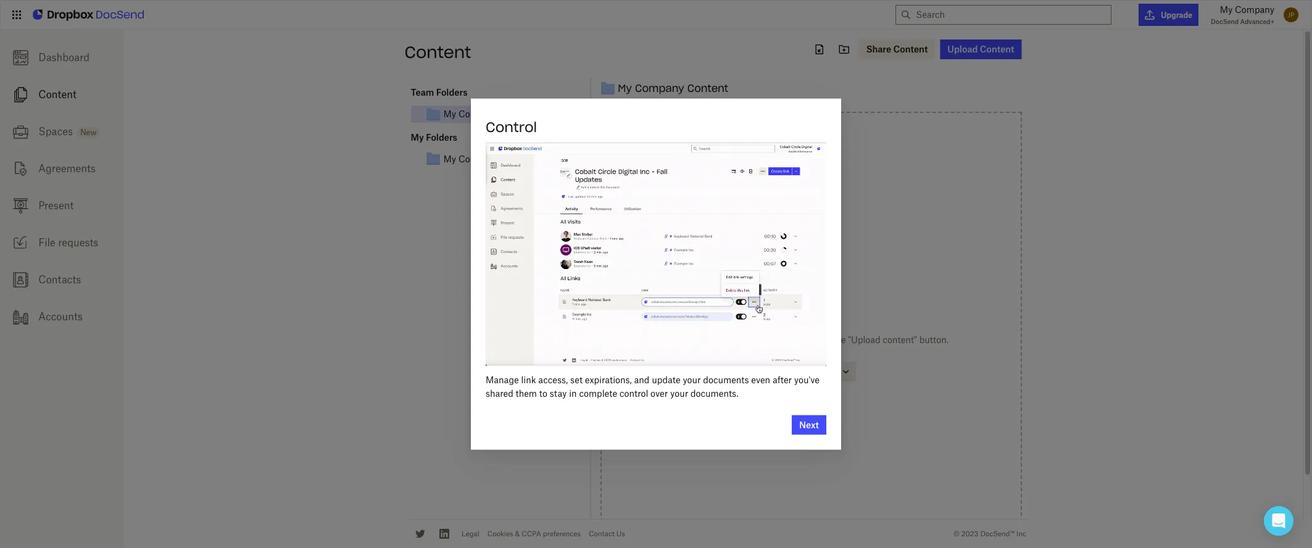 Task type: describe. For each thing, give the bounding box(es) containing it.
stay
[[550, 388, 567, 398]]

share
[[867, 44, 892, 54]]

new
[[80, 128, 97, 137]]

team folders
[[411, 87, 468, 98]]

my inside tree
[[411, 132, 424, 142]]

set
[[571, 374, 583, 385]]

accounts link
[[0, 298, 123, 335]]

share content
[[867, 44, 928, 54]]

us
[[617, 530, 625, 538]]

sidebar documents image
[[13, 87, 28, 102]]

after
[[773, 374, 792, 385]]

my inside button
[[444, 109, 456, 119]]

my folders tree
[[411, 130, 589, 168]]

sidebar accounts image
[[13, 309, 28, 325]]

team
[[411, 87, 434, 98]]

upgrade button
[[1139, 4, 1199, 26]]

upgrade image
[[1146, 10, 1156, 20]]

documents
[[704, 374, 749, 385]]

legal link
[[462, 530, 480, 538]]

preferences
[[543, 530, 581, 538]]

even
[[752, 374, 771, 385]]

folder image
[[601, 81, 616, 96]]

content link
[[0, 76, 123, 113]]

contact us link
[[589, 530, 625, 538]]

sidebar ndas image
[[13, 161, 28, 176]]

access,
[[539, 374, 568, 385]]

documents.
[[691, 388, 739, 398]]

my company content button
[[426, 107, 589, 121]]

contacts link
[[0, 261, 123, 298]]

file requests link
[[0, 224, 123, 261]]

manage
[[486, 374, 519, 385]]

team folders tree
[[411, 85, 589, 123]]

company inside button
[[459, 109, 498, 119]]

over
[[651, 388, 668, 398]]

cookies & ccpa preferences
[[488, 530, 581, 538]]

sidebar contacts image
[[13, 272, 28, 288]]

sidebar spaces image
[[13, 124, 28, 139]]

contact
[[589, 530, 615, 538]]

to
[[540, 388, 548, 398]]

content inside my company content button
[[501, 109, 534, 119]]

folders for team folders
[[436, 87, 468, 98]]

you've
[[795, 374, 820, 385]]

advanced+
[[1241, 18, 1275, 25]]

inc
[[1017, 530, 1027, 538]]

sidebar dashboard image
[[13, 50, 28, 65]]

present link
[[0, 187, 123, 224]]

upload content
[[948, 44, 1015, 54]]

ccpa
[[522, 530, 541, 538]]

share content button
[[859, 40, 936, 59]]

them
[[516, 388, 537, 398]]

cookies & ccpa preferences link
[[488, 530, 581, 538]]

contact us
[[589, 530, 625, 538]]

1 horizontal spatial company
[[635, 82, 685, 95]]

present
[[39, 199, 74, 212]]



Task type: vqa. For each thing, say whether or not it's contained in the screenshot.
Add
no



Task type: locate. For each thing, give the bounding box(es) containing it.
0 vertical spatial my company content
[[618, 82, 729, 95]]

next button
[[792, 415, 827, 435]]

receive image
[[13, 235, 28, 251]]

company inside the my company docsend advanced+
[[1236, 4, 1275, 15]]

complete
[[579, 388, 618, 398]]

update
[[652, 374, 681, 385]]

folders
[[436, 87, 468, 98], [426, 132, 458, 142]]

file requests
[[39, 236, 98, 249]]

agreements
[[39, 162, 96, 175]]

upload content button
[[941, 40, 1022, 59]]

spaces new
[[39, 125, 97, 138]]

1 horizontal spatial my company content
[[618, 82, 729, 95]]

upgrade
[[1162, 10, 1193, 19]]

my up docsend
[[1221, 4, 1233, 15]]

0 horizontal spatial company
[[459, 109, 498, 119]]

contacts
[[39, 274, 81, 286]]

0 horizontal spatial my company content
[[444, 109, 534, 119]]

folders inside tree
[[426, 132, 458, 142]]

your right update
[[683, 374, 701, 385]]

0 vertical spatial company
[[1236, 4, 1275, 15]]

my company content tree item
[[411, 105, 589, 123]]

spaces
[[39, 125, 73, 138]]

my right folder icon
[[444, 109, 456, 119]]

2023
[[962, 530, 979, 538]]

1 vertical spatial company
[[635, 82, 685, 95]]

content inside share content button
[[894, 44, 928, 54]]

© 2023 docsend™ inc
[[954, 530, 1027, 538]]

manage link access, set expirations, and update your documents even after you've shared them to stay in complete control over your documents.
[[486, 374, 820, 398]]

my company content inside button
[[444, 109, 534, 119]]

link
[[521, 374, 536, 385]]

cookies
[[488, 530, 513, 538]]

content inside content link
[[39, 88, 76, 101]]

©
[[954, 530, 960, 538]]

agreements link
[[0, 150, 123, 187]]

new folder. clicking this button will open the add folder dialog image
[[837, 42, 852, 57]]

accounts
[[39, 311, 83, 323]]

sidebar present image
[[13, 198, 28, 214]]

my down team
[[411, 132, 424, 142]]

1 vertical spatial folders
[[426, 132, 458, 142]]

1 vertical spatial my company content
[[444, 109, 534, 119]]

shared
[[486, 388, 514, 398]]

content inside "upload content" button
[[980, 44, 1015, 54]]

control
[[486, 118, 537, 136]]

docsend™
[[981, 530, 1015, 538]]

tree
[[411, 150, 589, 168]]

expirations,
[[585, 374, 632, 385]]

1 vertical spatial your
[[671, 388, 689, 398]]

company up advanced+
[[1236, 4, 1275, 15]]

your
[[683, 374, 701, 385], [671, 388, 689, 398]]

dashboard
[[39, 51, 90, 64]]

my folders
[[411, 132, 458, 142]]

2 vertical spatial company
[[459, 109, 498, 119]]

&
[[515, 530, 520, 538]]

my
[[1221, 4, 1233, 15], [618, 82, 632, 95], [444, 109, 456, 119], [411, 132, 424, 142]]

file
[[39, 236, 56, 249]]

my company content
[[618, 82, 729, 95], [444, 109, 534, 119]]

control
[[620, 388, 649, 398]]

folders up folder icon
[[436, 87, 468, 98]]

requests
[[58, 236, 98, 249]]

company up my folders tree
[[459, 109, 498, 119]]

docsend
[[1212, 18, 1239, 25]]

and
[[635, 374, 650, 385]]

0 vertical spatial your
[[683, 374, 701, 385]]

folder image
[[426, 107, 441, 121]]

my company docsend advanced+
[[1212, 4, 1275, 25]]

my inside the my company docsend advanced+
[[1221, 4, 1233, 15]]

folders down folder icon
[[426, 132, 458, 142]]

0 vertical spatial folders
[[436, 87, 468, 98]]

legal
[[462, 530, 480, 538]]

my right folder image
[[618, 82, 632, 95]]

your down update
[[671, 388, 689, 398]]

upload
[[948, 44, 978, 54]]

company right folder image
[[635, 82, 685, 95]]

folders inside "tree"
[[436, 87, 468, 98]]

next
[[800, 419, 819, 430]]

in
[[569, 388, 577, 398]]

company
[[1236, 4, 1275, 15], [635, 82, 685, 95], [459, 109, 498, 119]]

dashboard link
[[0, 39, 123, 76]]

folders for my folders
[[426, 132, 458, 142]]

content
[[405, 42, 471, 62], [894, 44, 928, 54], [980, 44, 1015, 54], [688, 82, 729, 95], [39, 88, 76, 101], [501, 109, 534, 119]]

2 horizontal spatial company
[[1236, 4, 1275, 15]]



